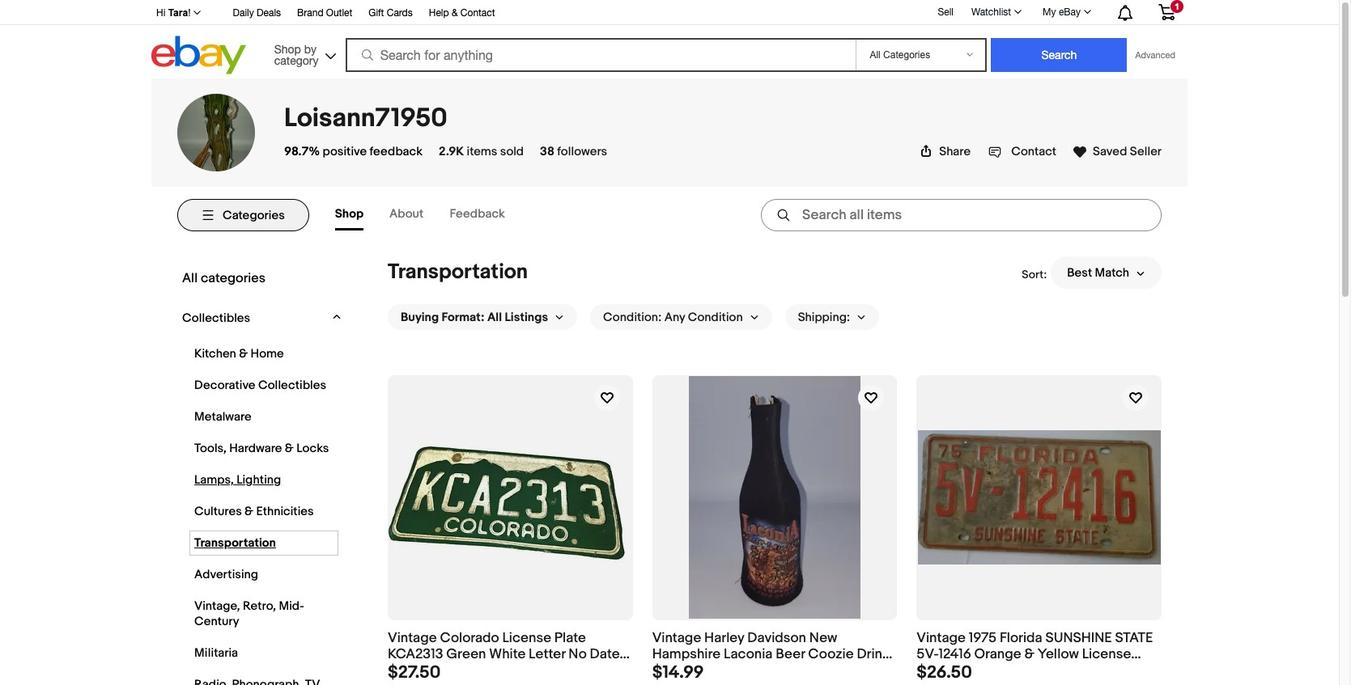 Task type: vqa. For each thing, say whether or not it's contained in the screenshot.
NORTH
no



Task type: locate. For each thing, give the bounding box(es) containing it.
transportation up the advertising at the bottom left
[[194, 536, 276, 551]]

& inside vintage 1975 florida sunshine state 5v-12416 orange & yellow license plate
[[1024, 647, 1035, 663]]

0 horizontal spatial contact
[[460, 7, 495, 19]]

vintage inside vintage harley davidson new hampshire laconia beer coozie drink cooler
[[652, 630, 701, 647]]

98.7%
[[284, 144, 320, 159]]

all right format:
[[487, 310, 502, 325]]

1 horizontal spatial collectibles
[[258, 378, 326, 393]]

1 vertical spatial collectibles
[[258, 378, 326, 393]]

vintage harley davidson new hampshire laconia beer coozie drink cooler
[[652, 630, 890, 680]]

0 vertical spatial transportation
[[388, 260, 528, 285]]

3 vintage from the left
[[917, 630, 966, 647]]

vintage for $14.99
[[652, 630, 701, 647]]

& inside 'link'
[[452, 7, 458, 19]]

brand outlet link
[[297, 5, 352, 23]]

saved seller button
[[1073, 141, 1162, 159]]

by
[[304, 42, 317, 55]]

collectibles
[[182, 311, 250, 326], [258, 378, 326, 393]]

1 vertical spatial contact
[[1011, 144, 1056, 159]]

mid-
[[279, 599, 304, 614]]

cooler
[[652, 664, 696, 680]]

& down 'florida'
[[1024, 647, 1035, 663]]

2 horizontal spatial vintage
[[917, 630, 966, 647]]

my ebay link
[[1034, 2, 1099, 22]]

kca2313
[[388, 647, 443, 663]]

shop inside shop by category
[[274, 42, 301, 55]]

new
[[809, 630, 837, 647]]

yellow
[[1038, 647, 1079, 663]]

vintage for $26.50
[[917, 630, 966, 647]]

0 vertical spatial license
[[502, 630, 551, 647]]

daily deals link
[[233, 5, 281, 23]]

1 horizontal spatial transportation
[[388, 260, 528, 285]]

car
[[440, 664, 463, 680]]

match
[[1095, 265, 1129, 280]]

plate
[[554, 630, 586, 647], [917, 664, 948, 680]]

help & contact
[[429, 7, 495, 19]]

kitchen
[[194, 346, 236, 362]]

1 horizontal spatial plate
[[917, 664, 948, 680]]

0 vertical spatial all
[[182, 270, 198, 287]]

transportation tab panel
[[177, 244, 1162, 686]]

vintage up 5v-
[[917, 630, 966, 647]]

decorative
[[194, 378, 255, 393]]

coozie
[[808, 647, 854, 663]]

vintage, retro, mid- century link
[[190, 595, 337, 634]]

1 horizontal spatial contact
[[1011, 144, 1056, 159]]

shop by category
[[274, 42, 318, 67]]

collectibles inside collectibles link
[[182, 311, 250, 326]]

transportation up format:
[[388, 260, 528, 285]]

shop left about
[[335, 206, 364, 222]]

collectibles inside decorative collectibles link
[[258, 378, 326, 393]]

plate inside vintage colorado license plate kca2313 green white letter no date antique car
[[554, 630, 586, 647]]

tools,
[[194, 441, 226, 457]]

sunshine
[[1045, 630, 1112, 647]]

2 vintage from the left
[[652, 630, 701, 647]]

cards
[[387, 7, 413, 19]]

38 followers
[[540, 144, 607, 159]]

1 vertical spatial plate
[[917, 664, 948, 680]]

decorative collectibles
[[194, 378, 326, 393]]

1 vertical spatial transportation
[[194, 536, 276, 551]]

harley
[[704, 630, 744, 647]]

help
[[429, 7, 449, 19]]

None submit
[[991, 38, 1127, 72]]

& right cultures
[[245, 504, 253, 520]]

advertising
[[194, 567, 258, 583]]

license down state
[[1082, 647, 1131, 663]]

sell link
[[930, 6, 961, 18]]

all left categories at the top left of page
[[182, 270, 198, 287]]

vintage up hampshire
[[652, 630, 701, 647]]

vintage colorado license plate kca2313 green white letter no date antique car button
[[388, 630, 633, 680]]

cultures & ethnicities link
[[190, 500, 337, 524]]

1 vintage from the left
[[388, 630, 437, 647]]

0 horizontal spatial collectibles
[[182, 311, 250, 326]]

0 horizontal spatial plate
[[554, 630, 586, 647]]

collectibles down home
[[258, 378, 326, 393]]

lamps, lighting
[[194, 473, 281, 488]]

militaria
[[194, 646, 238, 661]]

any
[[664, 310, 685, 325]]

license
[[502, 630, 551, 647], [1082, 647, 1131, 663]]

1 vertical spatial shop
[[335, 206, 364, 222]]

green
[[446, 647, 486, 663]]

& right help
[[452, 7, 458, 19]]

vintage inside vintage 1975 florida sunshine state 5v-12416 orange & yellow license plate
[[917, 630, 966, 647]]

0 vertical spatial contact
[[460, 7, 495, 19]]

& for home
[[239, 346, 248, 362]]

categories
[[201, 270, 266, 287]]

format:
[[442, 310, 485, 325]]

tools, hardware & locks
[[194, 441, 329, 457]]

1 vertical spatial license
[[1082, 647, 1131, 663]]

century
[[194, 614, 239, 630]]

vintage up kca2313
[[388, 630, 437, 647]]

metalware
[[194, 410, 252, 425]]

followers
[[557, 144, 607, 159]]

collectibles link
[[178, 307, 325, 330]]

vintage inside vintage colorado license plate kca2313 green white letter no date antique car
[[388, 630, 437, 647]]

shop
[[274, 42, 301, 55], [335, 206, 364, 222]]

vintage harley davidson new hampshire laconia beer coozie drink cooler button
[[652, 630, 897, 680]]

0 horizontal spatial shop
[[274, 42, 301, 55]]

contact inside 'link'
[[460, 7, 495, 19]]

plate down 5v-
[[917, 664, 948, 680]]

home
[[251, 346, 284, 362]]

shop for shop by category
[[274, 42, 301, 55]]

vintage 1975 florida sunshine state 5v-12416 orange & yellow license plate
[[917, 630, 1153, 680]]

0 vertical spatial plate
[[554, 630, 586, 647]]

0 horizontal spatial all
[[182, 270, 198, 287]]

0 vertical spatial collectibles
[[182, 311, 250, 326]]

vintage harley davidson new hampshire laconia beer coozie drink cooler : quick view image
[[689, 377, 860, 620]]

condition: any condition
[[603, 310, 743, 325]]

white
[[489, 647, 526, 663]]

tools, hardware & locks link
[[190, 437, 337, 461]]

contact right help
[[460, 7, 495, 19]]

all
[[182, 270, 198, 287], [487, 310, 502, 325]]

shop left the by
[[274, 42, 301, 55]]

tab list containing shop
[[335, 200, 531, 231]]

tab list
[[335, 200, 531, 231]]

1 vertical spatial all
[[487, 310, 502, 325]]

2.9k
[[439, 144, 464, 159]]

0 vertical spatial shop
[[274, 42, 301, 55]]

plate up no
[[554, 630, 586, 647]]

license up the white
[[502, 630, 551, 647]]

date
[[590, 647, 620, 663]]

decorative collectibles link
[[190, 374, 337, 397]]

license inside vintage 1975 florida sunshine state 5v-12416 orange & yellow license plate
[[1082, 647, 1131, 663]]

transportation
[[388, 260, 528, 285], [194, 536, 276, 551]]

militaria link
[[190, 642, 337, 665]]

saved seller
[[1093, 144, 1162, 159]]

lamps, lighting link
[[190, 469, 337, 492]]

1 horizontal spatial license
[[1082, 647, 1131, 663]]

metalware link
[[190, 406, 337, 429]]

brand outlet
[[297, 7, 352, 19]]

lighting
[[237, 473, 281, 488]]

collectibles up kitchen
[[182, 311, 250, 326]]

& left home
[[239, 346, 248, 362]]

contact
[[460, 7, 495, 19], [1011, 144, 1056, 159]]

items
[[467, 144, 497, 159]]

1 horizontal spatial shop
[[335, 206, 364, 222]]

1 horizontal spatial all
[[487, 310, 502, 325]]

gift cards link
[[369, 5, 413, 23]]

0 horizontal spatial license
[[502, 630, 551, 647]]

0 horizontal spatial vintage
[[388, 630, 437, 647]]

shop by category banner
[[147, 0, 1188, 79]]

contact left saved
[[1011, 144, 1056, 159]]

1 horizontal spatial vintage
[[652, 630, 701, 647]]

all inside dropdown button
[[487, 310, 502, 325]]

locks
[[296, 441, 329, 457]]

$27.50
[[388, 663, 441, 684]]

shop inside tab list
[[335, 206, 364, 222]]

1
[[1175, 2, 1180, 11]]

about
[[389, 206, 423, 222]]



Task type: describe. For each thing, give the bounding box(es) containing it.
beer
[[776, 647, 805, 663]]

buying
[[401, 310, 439, 325]]

help & contact link
[[429, 5, 495, 23]]

best match button
[[1051, 257, 1162, 289]]

laconia
[[724, 647, 773, 663]]

5v-
[[917, 647, 939, 663]]

condition: any condition button
[[590, 304, 772, 330]]

hi
[[156, 7, 165, 19]]

cultures
[[194, 504, 242, 520]]

hardware
[[229, 441, 282, 457]]

drink
[[857, 647, 890, 663]]

sort:
[[1022, 268, 1047, 281]]

none submit inside shop by category banner
[[991, 38, 1127, 72]]

vintage 1975 florida sunshine state 5v-12416 orange & yellow license plate : quick view image
[[918, 431, 1161, 565]]

gift
[[369, 7, 384, 19]]

deals
[[257, 7, 281, 19]]

state
[[1115, 630, 1153, 647]]

vintage for $27.50
[[388, 630, 437, 647]]

loisann71950
[[284, 103, 447, 134]]

ethnicities
[[256, 504, 314, 520]]

positive
[[323, 144, 367, 159]]

shop for shop
[[335, 206, 364, 222]]

advertising link
[[190, 563, 337, 587]]

98.7% positive feedback
[[284, 144, 423, 159]]

1 link
[[1149, 0, 1185, 23]]

shipping:
[[798, 310, 850, 325]]

12416
[[939, 647, 971, 663]]

brand
[[297, 7, 323, 19]]

& for contact
[[452, 7, 458, 19]]

orange
[[974, 647, 1021, 663]]

vintage colorado license plate kca2313 green white letter no date antique car : quick view image
[[389, 432, 632, 564]]

license inside vintage colorado license plate kca2313 green white letter no date antique car
[[502, 630, 551, 647]]

condition:
[[603, 310, 662, 325]]

account navigation
[[147, 0, 1188, 25]]

share button
[[920, 144, 971, 159]]

my ebay
[[1043, 6, 1081, 18]]

ebay
[[1059, 6, 1081, 18]]

best
[[1067, 265, 1092, 280]]

0 horizontal spatial transportation
[[194, 536, 276, 551]]

all categories link
[[178, 266, 342, 291]]

& for ethnicities
[[245, 504, 253, 520]]

watchlist
[[971, 6, 1011, 18]]

1975
[[969, 630, 997, 647]]

categories button
[[177, 199, 309, 232]]

letter
[[529, 647, 565, 663]]

sold
[[500, 144, 524, 159]]

categories
[[223, 208, 285, 223]]

cultures & ethnicities
[[194, 504, 314, 520]]

retro,
[[243, 599, 276, 614]]

vintage, retro, mid- century
[[194, 599, 304, 630]]

daily deals
[[233, 7, 281, 19]]

kitchen & home link
[[190, 342, 337, 366]]

plate inside vintage 1975 florida sunshine state 5v-12416 orange & yellow license plate
[[917, 664, 948, 680]]

best match
[[1067, 265, 1129, 280]]

listings
[[505, 310, 548, 325]]

transportation link
[[190, 532, 337, 555]]

loisann71950 link
[[284, 103, 447, 134]]

seller
[[1130, 144, 1162, 159]]

vintage,
[[194, 599, 240, 614]]

hampshire
[[652, 647, 721, 663]]

shop by category button
[[267, 36, 340, 71]]

38
[[540, 144, 554, 159]]

daily
[[233, 7, 254, 19]]

tara
[[168, 7, 188, 19]]

gift cards
[[369, 7, 413, 19]]

sell
[[938, 6, 954, 18]]

advanced
[[1135, 50, 1175, 60]]

& left locks on the bottom left
[[285, 441, 294, 457]]

buying format: all listings button
[[388, 304, 577, 330]]

lamps,
[[194, 473, 234, 488]]

$26.50
[[917, 663, 972, 684]]

buying format: all listings
[[401, 310, 548, 325]]

loisann71950 image
[[177, 94, 255, 172]]

!
[[188, 7, 191, 19]]

shipping: button
[[785, 304, 879, 330]]

condition
[[688, 310, 743, 325]]

kitchen & home
[[194, 346, 284, 362]]

saved
[[1093, 144, 1127, 159]]

Search all items field
[[761, 199, 1162, 232]]

Search for anything text field
[[348, 40, 853, 70]]

category
[[274, 54, 318, 67]]

hi tara !
[[156, 7, 191, 19]]

2.9k items sold
[[439, 144, 524, 159]]



